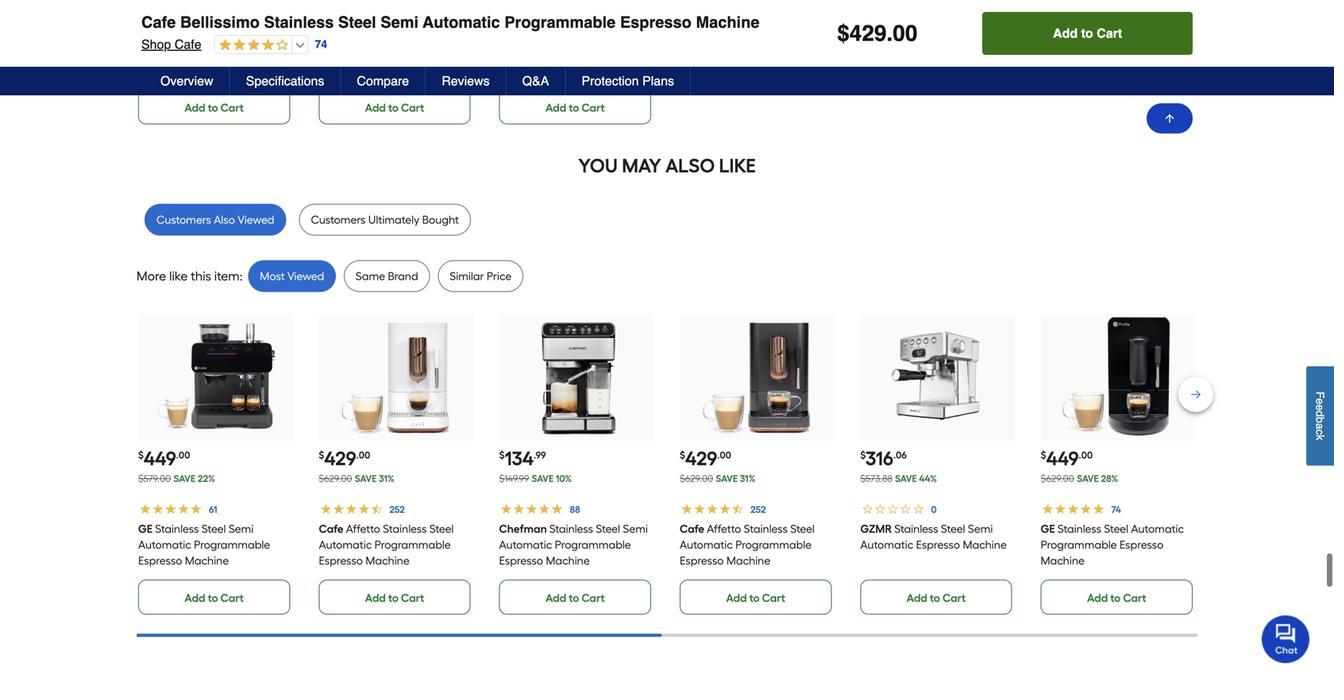 Task type: vqa. For each thing, say whether or not it's contained in the screenshot.


Task type: locate. For each thing, give the bounding box(es) containing it.
1 horizontal spatial affetto stainless steel automatic programmable espresso machine
[[680, 522, 815, 567]]

3 $629.00 from the left
[[1041, 473, 1075, 484]]

also left 'like' on the top right of page
[[666, 154, 715, 177]]

0 horizontal spatial $629.00
[[319, 473, 352, 484]]

$ 449 .00 for stainless steel semi automatic programmable espresso machine
[[138, 447, 190, 470]]

programmable
[[505, 13, 616, 31], [194, 538, 270, 551], [375, 538, 451, 551], [555, 538, 631, 551], [736, 538, 812, 551], [1041, 538, 1118, 551]]

2 220- from the left
[[529, 48, 551, 61]]

with
[[360, 64, 382, 77], [541, 64, 562, 77]]

jar inside 6-in-1 5-speed black 220-watt immersion blender with accessory jar
[[438, 64, 453, 77]]

0 horizontal spatial immersion
[[399, 48, 452, 61]]

programmable inside "134" "list item"
[[555, 538, 631, 551]]

stainless
[[264, 13, 334, 31], [155, 522, 199, 536], [383, 522, 427, 536], [550, 522, 594, 536], [744, 522, 788, 536], [895, 522, 939, 536], [1058, 522, 1102, 536]]

6- down steam
[[269, 48, 279, 61]]

accessory left reviews
[[384, 64, 436, 77]]

1 horizontal spatial $ 429 .00
[[680, 447, 732, 470]]

1 right 3-
[[606, 32, 610, 45]]

1 horizontal spatial black+decker
[[500, 32, 582, 45]]

1 blender from the left
[[319, 64, 357, 77]]

$629.00 for 1st 429 list item from the left
[[319, 473, 352, 484]]

save inside "316" list item
[[896, 473, 918, 484]]

0 horizontal spatial affetto
[[346, 522, 380, 536]]

$ 449 .00
[[138, 447, 190, 470], [1041, 447, 1093, 470]]

6- down the cafe bellissimo stainless steel semi automatic programmable espresso machine
[[404, 32, 413, 45]]

espresso
[[620, 13, 692, 31], [916, 538, 961, 551], [1120, 538, 1164, 551], [138, 554, 182, 567], [319, 554, 363, 567], [500, 554, 544, 567], [680, 554, 724, 567]]

$ 449 .00 up $629.00 save 28%
[[1041, 447, 1093, 470]]

customers for customers ultimately bought
[[311, 213, 366, 226]]

31%
[[379, 473, 395, 484], [740, 473, 756, 484]]

1 in- from the left
[[239, 32, 252, 45]]

list item
[[138, 0, 293, 124], [319, 0, 474, 124], [500, 0, 655, 124]]

cafe affetto stainless steel automatic programmable espresso machine image
[[334, 315, 459, 439], [696, 315, 820, 439]]

cafe affetto stainless steel automatic programmable espresso machine image for 2nd 429 list item from the left
[[696, 315, 820, 439]]

0 horizontal spatial customers
[[157, 213, 211, 226]]

1 customers from the left
[[157, 213, 211, 226]]

automatic
[[423, 13, 500, 31], [1132, 522, 1185, 536], [138, 538, 191, 551], [319, 538, 372, 551], [500, 538, 553, 551], [680, 538, 733, 551], [861, 538, 914, 551]]

to for "list item" containing fotile
[[208, 101, 218, 114]]

q&a button
[[507, 67, 566, 95]]

0 vertical spatial viewed
[[238, 213, 275, 226]]

2 .00 from the left
[[356, 449, 370, 461]]

2 31% from the left
[[740, 473, 756, 484]]

2 black from the left
[[500, 48, 527, 61]]

immersion down the cafe bellissimo stainless steel semi automatic programmable espresso machine
[[399, 48, 452, 61]]

jar inside 3-in-1 5-speed black 220-watt immersion blender with accessory jar
[[619, 64, 633, 77]]

1 for 6-in-1 5-speed black 220-watt immersion blender with accessory jar
[[426, 32, 430, 45]]

chefman stainless steel semi automatic programmable espresso machine image
[[515, 315, 639, 439]]

watt for 6-
[[371, 48, 396, 61]]

1 horizontal spatial accessory
[[565, 64, 616, 77]]

1 horizontal spatial 429 list item
[[680, 313, 835, 615]]

add to cart for 2nd 429 list item from the left
[[727, 591, 786, 605]]

0 horizontal spatial list item
[[138, 0, 293, 124]]

:
[[240, 269, 243, 284]]

1 horizontal spatial also
[[666, 154, 715, 177]]

add to cart inside "134" "list item"
[[546, 591, 605, 605]]

black+decker
[[319, 32, 401, 45], [500, 32, 582, 45]]

add to cart for "134" "list item"
[[546, 591, 605, 605]]

blender
[[319, 64, 357, 77], [500, 64, 538, 77]]

more like this item :
[[137, 269, 243, 284]]

1 stainless steel semi automatic programmable espresso machine from the left
[[138, 522, 270, 567]]

0 horizontal spatial affetto stainless steel automatic programmable espresso machine
[[319, 522, 454, 567]]

2 $629.00 from the left
[[680, 473, 714, 484]]

programmable for 2nd 429 list item from the left
[[736, 538, 812, 551]]

1 horizontal spatial 220-
[[529, 48, 551, 61]]

white
[[164, 64, 194, 77]]

customers left ultimately
[[311, 213, 366, 226]]

stainless steel semi automatic programmable espresso machine inside "134" "list item"
[[500, 522, 648, 567]]

stainless steel semi automatic programmable espresso machine down 10%
[[500, 522, 648, 567]]

semi inside stainless steel semi automatic espresso machine
[[968, 522, 993, 536]]

3 1 from the left
[[606, 32, 610, 45]]

1 449 list item from the left
[[138, 313, 293, 615]]

watt inside 6-in-1 5-speed black 220-watt immersion blender with accessory jar
[[371, 48, 396, 61]]

1 horizontal spatial black
[[500, 48, 527, 61]]

in- inside 3-in-1 5-speed black 220-watt immersion blender with accessory jar
[[594, 32, 606, 45]]

add to cart link inside "134" "list item"
[[500, 580, 652, 615]]

0 horizontal spatial $629.00 save 31%
[[319, 473, 395, 484]]

immersion inside 6-in-1 5-speed black 220-watt immersion blender with accessory jar
[[399, 48, 452, 61]]

cart inside button
[[1097, 26, 1123, 41]]

1 save from the left
[[174, 473, 196, 484]]

$629.00 inside 449 list item
[[1041, 473, 1075, 484]]

$629.00 save 31%
[[319, 473, 395, 484], [680, 473, 756, 484]]

like
[[169, 269, 188, 284]]

jar for 6-in-1 5-speed black 220-watt immersion blender with accessory jar
[[438, 64, 453, 77]]

with inside 6-in-1 5-speed black 220-watt immersion blender with accessory jar
[[360, 64, 382, 77]]

2 horizontal spatial 429
[[850, 21, 887, 46]]

0 horizontal spatial blender
[[319, 64, 357, 77]]

1 horizontal spatial immersion
[[579, 48, 632, 61]]

add inside "316" list item
[[907, 591, 928, 605]]

1 black+decker from the left
[[319, 32, 401, 45]]

6-
[[404, 32, 413, 45], [269, 48, 279, 61]]

$579.00 save 22%
[[138, 473, 215, 484]]

speed up protection plans
[[622, 32, 654, 45]]

1 affetto stainless steel automatic programmable espresso machine from the left
[[319, 522, 454, 567]]

espresso inside stainless steel automatic programmable espresso machine
[[1120, 538, 1164, 551]]

2 customers from the left
[[311, 213, 366, 226]]

also
[[666, 154, 715, 177], [214, 213, 235, 226]]

1
[[252, 32, 256, 45], [426, 32, 430, 45], [606, 32, 610, 45]]

ge
[[138, 522, 153, 536], [1041, 522, 1056, 536]]

4 save from the left
[[716, 473, 738, 484]]

0 horizontal spatial 429
[[324, 447, 356, 470]]

steam
[[258, 32, 291, 45]]

blender right reviews
[[500, 64, 538, 77]]

oven
[[178, 79, 205, 93]]

blender down 74
[[319, 64, 357, 77]]

speed inside 3-in-1 5-speed black 220-watt immersion blender with accessory jar
[[622, 32, 654, 45]]

220- up q&a in the top left of the page
[[529, 48, 551, 61]]

74
[[315, 38, 328, 51]]

speed
[[441, 32, 474, 45], [622, 32, 654, 45]]

speed down the cafe bellissimo stainless steel semi automatic programmable espresso machine
[[441, 32, 474, 45]]

watt up q&a button
[[551, 48, 577, 61]]

viewed up :
[[238, 213, 275, 226]]

speed inside 6-in-1 5-speed black 220-watt immersion blender with accessory jar
[[441, 32, 474, 45]]

134 list item
[[500, 313, 655, 615]]

blender inside 3-in-1 5-speed black 220-watt immersion blender with accessory jar
[[500, 64, 538, 77]]

dehydrator
[[210, 48, 267, 61]]

cart
[[1097, 26, 1123, 41], [221, 101, 244, 114], [401, 101, 425, 114], [582, 101, 605, 114], [221, 591, 244, 605], [401, 591, 425, 605], [582, 591, 605, 605], [763, 591, 786, 605], [943, 591, 966, 605], [1124, 591, 1147, 605]]

1 inside 6-in-1 5-speed black 220-watt immersion blender with accessory jar
[[426, 32, 430, 45]]

2 save from the left
[[355, 473, 377, 484]]

1 vertical spatial also
[[214, 213, 235, 226]]

black for 6-in-1 5-speed black 220-watt immersion blender with accessory jar
[[319, 48, 346, 61]]

0 horizontal spatial black
[[319, 48, 346, 61]]

$629.00 for 2nd 449 list item
[[1041, 473, 1075, 484]]

$
[[838, 21, 850, 46], [138, 449, 144, 461], [319, 449, 324, 461], [500, 449, 505, 461], [680, 449, 686, 461], [861, 449, 866, 461], [1041, 449, 1047, 461]]

convection
[[197, 64, 254, 77]]

ge down $579.00
[[138, 522, 153, 536]]

0 vertical spatial 6-
[[404, 32, 413, 45]]

automatic inside stainless steel automatic programmable espresso machine
[[1132, 522, 1185, 536]]

ge stainless steel semi automatic programmable espresso machine image
[[154, 315, 278, 439]]

1 horizontal spatial 6-
[[404, 32, 413, 45]]

stainless steel semi automatic programmable espresso machine down 22%
[[138, 522, 270, 567]]

black up q&a in the top left of the page
[[500, 48, 527, 61]]

1 down the cafe bellissimo stainless steel semi automatic programmable espresso machine
[[426, 32, 430, 45]]

0 horizontal spatial with
[[360, 64, 382, 77]]

429 for 1st 429 list item from the left
[[324, 447, 356, 470]]

in- for 3-in-1 5-speed black 220-watt immersion blender with accessory jar
[[594, 32, 606, 45]]

0 horizontal spatial cafe affetto stainless steel automatic programmable espresso machine image
[[334, 315, 459, 439]]

0 horizontal spatial stainless steel semi automatic programmable espresso machine
[[138, 522, 270, 567]]

blender inside 6-in-1 5-speed black 220-watt immersion blender with accessory jar
[[319, 64, 357, 77]]

0 horizontal spatial watt
[[371, 48, 396, 61]]

1 horizontal spatial cafe affetto stainless steel automatic programmable espresso machine image
[[696, 315, 820, 439]]

2 accessory from the left
[[565, 64, 616, 77]]

$ inside $ 134 .99
[[500, 449, 505, 461]]

1 horizontal spatial affetto
[[707, 522, 742, 536]]

3 in- from the left
[[594, 32, 606, 45]]

to inside "134" "list item"
[[569, 591, 579, 605]]

in- up protection
[[594, 32, 606, 45]]

to
[[1082, 26, 1094, 41], [208, 101, 218, 114], [388, 101, 399, 114], [569, 101, 579, 114], [208, 591, 218, 605], [388, 591, 399, 605], [569, 591, 579, 605], [750, 591, 760, 605], [930, 591, 941, 605], [1111, 591, 1121, 605]]

ge for stainless steel semi automatic programmable espresso machine
[[138, 522, 153, 536]]

0 horizontal spatial 6-
[[269, 48, 279, 61]]

in-
[[239, 32, 252, 45], [413, 32, 426, 45], [594, 32, 606, 45]]

accessory inside 3-in-1 5-speed black 220-watt immersion blender with accessory jar
[[565, 64, 616, 77]]

2 affetto stainless steel automatic programmable espresso machine from the left
[[680, 522, 815, 567]]

customers for customers also viewed
[[157, 213, 211, 226]]

most
[[260, 269, 285, 283]]

$ 134 .99
[[500, 447, 546, 470]]

black up specifications button at the left top of the page
[[319, 48, 346, 61]]

0 horizontal spatial ge
[[138, 522, 153, 536]]

$ 449 .00 up $579.00
[[138, 447, 190, 470]]

6- inside the chefcubii 4-in-1 steam air fryer food dehydrator 6- slice white convection toaster oven (1550-watt)
[[269, 48, 279, 61]]

1 vertical spatial 6-
[[269, 48, 279, 61]]

429
[[850, 21, 887, 46], [324, 447, 356, 470], [686, 447, 718, 470]]

2 in- from the left
[[413, 32, 426, 45]]

0 horizontal spatial 1
[[252, 32, 256, 45]]

1 accessory from the left
[[384, 64, 436, 77]]

black inside 6-in-1 5-speed black 220-watt immersion blender with accessory jar
[[319, 48, 346, 61]]

semi inside "134" "list item"
[[623, 522, 648, 536]]

1 449 from the left
[[144, 447, 176, 470]]

ge down $629.00 save 28%
[[1041, 522, 1056, 536]]

0 horizontal spatial 449 list item
[[138, 313, 293, 615]]

220- for 6-
[[349, 48, 371, 61]]

save inside "134" "list item"
[[532, 473, 554, 484]]

2 horizontal spatial list item
[[500, 0, 655, 124]]

449 up $579.00
[[144, 447, 176, 470]]

1 horizontal spatial customers
[[311, 213, 366, 226]]

6 save from the left
[[1078, 473, 1100, 484]]

2 $629.00 save 31% from the left
[[680, 473, 756, 484]]

2 horizontal spatial 1
[[606, 32, 610, 45]]

1 horizontal spatial 5-
[[613, 32, 622, 45]]

5- down the cafe bellissimo stainless steel semi automatic programmable espresso machine
[[432, 32, 441, 45]]

ultimately
[[368, 213, 420, 226]]

cafe
[[141, 13, 176, 31], [175, 37, 202, 52], [319, 522, 344, 536], [680, 522, 705, 536]]

in- inside 6-in-1 5-speed black 220-watt immersion blender with accessory jar
[[413, 32, 426, 45]]

0 horizontal spatial 220-
[[349, 48, 371, 61]]

to for "316" list item in the right of the page
[[930, 591, 941, 605]]

to for 2nd 429 list item from the left
[[750, 591, 760, 605]]

1 horizontal spatial 1
[[426, 32, 430, 45]]

to for first "list item" from right
[[569, 101, 579, 114]]

429 for 2nd 429 list item from the left
[[686, 447, 718, 470]]

immersion inside 3-in-1 5-speed black 220-watt immersion blender with accessory jar
[[579, 48, 632, 61]]

2 ge from the left
[[1041, 522, 1056, 536]]

black+decker up compare on the top
[[319, 32, 401, 45]]

1 black from the left
[[319, 48, 346, 61]]

0 horizontal spatial viewed
[[238, 213, 275, 226]]

cart inside "316" list item
[[943, 591, 966, 605]]

1 ge from the left
[[138, 522, 153, 536]]

0 horizontal spatial 31%
[[379, 473, 395, 484]]

1 $ 429 .00 from the left
[[319, 447, 370, 470]]

also up item
[[214, 213, 235, 226]]

add to cart inside "316" list item
[[907, 591, 966, 605]]

f e e d b a c k button
[[1307, 366, 1335, 466]]

5- inside 6-in-1 5-speed black 220-watt immersion blender with accessory jar
[[432, 32, 441, 45]]

affetto stainless steel automatic programmable espresso machine
[[319, 522, 454, 567], [680, 522, 815, 567]]

gzmr stainless steel semi automatic espresso machine image
[[876, 315, 1000, 439]]

$629.00 save 31% for 1st 429 list item from the left
[[319, 473, 395, 484]]

$629.00 save 28%
[[1041, 473, 1119, 484]]

0 horizontal spatial 5-
[[432, 32, 441, 45]]

2 $ 449 .00 from the left
[[1041, 447, 1093, 470]]

1 horizontal spatial speed
[[622, 32, 654, 45]]

$573.88
[[861, 473, 893, 484]]

0 horizontal spatial black+decker
[[319, 32, 401, 45]]

2 speed from the left
[[622, 32, 654, 45]]

2 horizontal spatial $629.00
[[1041, 473, 1075, 484]]

immersion
[[399, 48, 452, 61], [579, 48, 632, 61]]

black inside 3-in-1 5-speed black 220-watt immersion blender with accessory jar
[[500, 48, 527, 61]]

steel
[[338, 13, 376, 31], [202, 522, 226, 536], [430, 522, 454, 536], [596, 522, 621, 536], [791, 522, 815, 536], [941, 522, 966, 536], [1105, 522, 1129, 536]]

1 horizontal spatial $ 449 .00
[[1041, 447, 1093, 470]]

1 horizontal spatial $629.00
[[680, 473, 714, 484]]

e up d
[[1315, 398, 1327, 405]]

0 horizontal spatial 429 list item
[[319, 313, 474, 615]]

3 list item from the left
[[500, 0, 655, 124]]

2 449 from the left
[[1047, 447, 1079, 470]]

1 list item from the left
[[138, 0, 293, 124]]

2 blender from the left
[[500, 64, 538, 77]]

1 watt from the left
[[371, 48, 396, 61]]

1 horizontal spatial 449 list item
[[1041, 313, 1197, 615]]

.99
[[534, 449, 546, 461]]

1 horizontal spatial with
[[541, 64, 562, 77]]

449 list item
[[138, 313, 293, 615], [1041, 313, 1197, 615]]

customers also viewed
[[157, 213, 275, 226]]

2 affetto from the left
[[707, 522, 742, 536]]

stainless inside stainless steel semi automatic espresso machine
[[895, 522, 939, 536]]

black
[[319, 48, 346, 61], [500, 48, 527, 61]]

1 1 from the left
[[252, 32, 256, 45]]

with inside 3-in-1 5-speed black 220-watt immersion blender with accessory jar
[[541, 64, 562, 77]]

to inside button
[[1082, 26, 1094, 41]]

1 horizontal spatial watt
[[551, 48, 577, 61]]

2 5- from the left
[[613, 32, 622, 45]]

c
[[1315, 429, 1327, 435]]

0 horizontal spatial $ 449 .00
[[138, 447, 190, 470]]

$ 429 .00
[[319, 447, 370, 470], [680, 447, 732, 470]]

2 stainless steel semi automatic programmable espresso machine from the left
[[500, 522, 648, 567]]

0 horizontal spatial accessory
[[384, 64, 436, 77]]

stainless inside "134" "list item"
[[550, 522, 594, 536]]

may
[[622, 154, 662, 177]]

449 up $629.00 save 28%
[[1047, 447, 1079, 470]]

save for "gzmr stainless steel semi automatic espresso machine" image on the right of page
[[896, 473, 918, 484]]

2 1 from the left
[[426, 32, 430, 45]]

with for 3-
[[541, 64, 562, 77]]

accessory for 6-
[[384, 64, 436, 77]]

watt up compare on the top
[[371, 48, 396, 61]]

1 $629.00 save 31% from the left
[[319, 473, 395, 484]]

5- inside 3-in-1 5-speed black 220-watt immersion blender with accessory jar
[[613, 32, 622, 45]]

1 speed from the left
[[441, 32, 474, 45]]

to inside "316" list item
[[930, 591, 941, 605]]

viewed right most
[[288, 269, 324, 283]]

220- up compare on the top
[[349, 48, 371, 61]]

in- up 'dehydrator'
[[239, 32, 252, 45]]

save
[[174, 473, 196, 484], [355, 473, 377, 484], [532, 473, 554, 484], [716, 473, 738, 484], [896, 473, 918, 484], [1078, 473, 1100, 484]]

0 horizontal spatial speed
[[441, 32, 474, 45]]

chefcubii
[[176, 32, 227, 45]]

1 220- from the left
[[349, 48, 371, 61]]

1 horizontal spatial blender
[[500, 64, 538, 77]]

1 jar from the left
[[438, 64, 453, 77]]

1 horizontal spatial 31%
[[740, 473, 756, 484]]

accessory down 3-
[[565, 64, 616, 77]]

price
[[487, 269, 512, 283]]

stainless steel semi automatic espresso machine
[[861, 522, 1007, 551]]

watt for 3-
[[551, 48, 577, 61]]

cart inside "134" "list item"
[[582, 591, 605, 605]]

semi inside 449 list item
[[229, 522, 254, 536]]

espresso inside stainless steel semi automatic espresso machine
[[916, 538, 961, 551]]

2 jar from the left
[[619, 64, 633, 77]]

1 5- from the left
[[432, 32, 441, 45]]

5 save from the left
[[896, 473, 918, 484]]

1 horizontal spatial stainless steel semi automatic programmable espresso machine
[[500, 522, 648, 567]]

speed for 6-in-1 5-speed black 220-watt immersion blender with accessory jar
[[441, 32, 474, 45]]

machine inside stainless steel automatic programmable espresso machine
[[1041, 554, 1085, 567]]

1 inside 3-in-1 5-speed black 220-watt immersion blender with accessory jar
[[606, 32, 610, 45]]

watt
[[371, 48, 396, 61], [551, 48, 577, 61]]

black+decker up q&a in the top left of the page
[[500, 32, 582, 45]]

1 $ 449 .00 from the left
[[138, 447, 190, 470]]

reviews button
[[426, 67, 507, 95]]

stainless steel semi automatic programmable espresso machine for 134
[[500, 522, 648, 567]]

add to cart for second "list item"
[[365, 101, 425, 114]]

jar for 3-in-1 5-speed black 220-watt immersion blender with accessory jar
[[619, 64, 633, 77]]

compare button
[[341, 67, 426, 95]]

$149.99
[[500, 473, 529, 484]]

0 horizontal spatial $ 429 .00
[[319, 447, 370, 470]]

31% for 1st 429 list item from the left
[[379, 473, 395, 484]]

2 $ 429 .00 from the left
[[680, 447, 732, 470]]

add for 2nd 449 list item from right
[[185, 591, 205, 605]]

2 cafe affetto stainless steel automatic programmable espresso machine image from the left
[[696, 315, 820, 439]]

semi for 134
[[623, 522, 648, 536]]

2 immersion from the left
[[579, 48, 632, 61]]

watt inside 3-in-1 5-speed black 220-watt immersion blender with accessory jar
[[551, 48, 577, 61]]

affetto
[[346, 522, 380, 536], [707, 522, 742, 536]]

1 horizontal spatial viewed
[[288, 269, 324, 283]]

jar left plans
[[619, 64, 633, 77]]

more
[[137, 269, 166, 284]]

0 horizontal spatial 449
[[144, 447, 176, 470]]

1 31% from the left
[[379, 473, 395, 484]]

1 for 3-in-1 5-speed black 220-watt immersion blender with accessory jar
[[606, 32, 610, 45]]

shop
[[141, 37, 171, 52]]

blender for 6-in-1 5-speed black 220-watt immersion blender with accessory jar
[[319, 64, 357, 77]]

1 right 4-
[[252, 32, 256, 45]]

add for 2nd 449 list item
[[1088, 591, 1109, 605]]

e up b
[[1315, 405, 1327, 411]]

1 e from the top
[[1315, 398, 1327, 405]]

you
[[579, 154, 618, 177]]

6- inside 6-in-1 5-speed black 220-watt immersion blender with accessory jar
[[404, 32, 413, 45]]

1 $629.00 from the left
[[319, 473, 352, 484]]

1 with from the left
[[360, 64, 382, 77]]

5- for 3-
[[613, 32, 622, 45]]

1 immersion from the left
[[399, 48, 452, 61]]

3 save from the left
[[532, 473, 554, 484]]

2 with from the left
[[541, 64, 562, 77]]

1 horizontal spatial 429
[[686, 447, 718, 470]]

5- right 3-
[[613, 32, 622, 45]]

1 horizontal spatial ge
[[1041, 522, 1056, 536]]

k
[[1315, 435, 1327, 441]]

0 horizontal spatial in-
[[239, 32, 252, 45]]

stainless steel semi automatic programmable espresso machine inside 449 list item
[[138, 522, 270, 567]]

$629.00
[[319, 473, 352, 484], [680, 473, 714, 484], [1041, 473, 1075, 484]]

1 .00 from the left
[[176, 449, 190, 461]]

jar down the cafe bellissimo stainless steel semi automatic programmable espresso machine
[[438, 64, 453, 77]]

in- down the cafe bellissimo stainless steel semi automatic programmable espresso machine
[[413, 32, 426, 45]]

1 horizontal spatial in-
[[413, 32, 426, 45]]

1 horizontal spatial jar
[[619, 64, 633, 77]]

$ 316 .06
[[861, 447, 907, 470]]

2 horizontal spatial in-
[[594, 32, 606, 45]]

1 horizontal spatial 449
[[1047, 447, 1079, 470]]

similar
[[450, 269, 484, 283]]

220- inside 3-in-1 5-speed black 220-watt immersion blender with accessory jar
[[529, 48, 551, 61]]

immersion down 3-
[[579, 48, 632, 61]]

brand
[[388, 269, 419, 283]]

add to cart for 2nd 449 list item from right
[[185, 591, 244, 605]]

1 horizontal spatial $629.00 save 31%
[[680, 473, 756, 484]]

2 watt from the left
[[551, 48, 577, 61]]

overview button
[[145, 67, 230, 95]]

0 horizontal spatial jar
[[438, 64, 453, 77]]

customers up like
[[157, 213, 211, 226]]

add inside "134" "list item"
[[546, 591, 567, 605]]

44%
[[920, 473, 938, 484]]

accessory inside 6-in-1 5-speed black 220-watt immersion blender with accessory jar
[[384, 64, 436, 77]]

429 list item
[[319, 313, 474, 615], [680, 313, 835, 615]]

220- inside 6-in-1 5-speed black 220-watt immersion blender with accessory jar
[[349, 48, 371, 61]]

add for 1st 429 list item from the left
[[365, 591, 386, 605]]

1 cafe affetto stainless steel automatic programmable espresso machine image from the left
[[334, 315, 459, 439]]

ge stainless steel automatic programmable espresso machine image
[[1057, 315, 1181, 439]]

a
[[1315, 423, 1327, 429]]

1 horizontal spatial list item
[[319, 0, 474, 124]]



Task type: describe. For each thing, give the bounding box(es) containing it.
.06
[[894, 449, 907, 461]]

espresso inside "134" "list item"
[[500, 554, 544, 567]]

chat invite button image
[[1263, 615, 1311, 663]]

overview
[[161, 73, 213, 88]]

134
[[505, 447, 534, 470]]

d
[[1315, 411, 1327, 417]]

00
[[893, 21, 918, 46]]

arrow up image
[[1164, 112, 1177, 125]]

immersion for 3-
[[579, 48, 632, 61]]

same brand
[[356, 269, 419, 283]]

fotile
[[138, 32, 173, 45]]

black for 3-in-1 5-speed black 220-watt immersion blender with accessory jar
[[500, 48, 527, 61]]

protection plans button
[[566, 67, 691, 95]]

220- for 3-
[[529, 48, 551, 61]]

28%
[[1102, 473, 1119, 484]]

plans
[[643, 73, 675, 88]]

machine inside "134" "list item"
[[546, 554, 590, 567]]

list item containing fotile
[[138, 0, 293, 124]]

add to cart for 1st 429 list item from the left
[[365, 591, 425, 605]]

stainless steel automatic programmable espresso machine
[[1041, 522, 1185, 567]]

2 black+decker from the left
[[500, 32, 582, 45]]

to for 1st 429 list item from the left
[[388, 591, 399, 605]]

stainless inside stainless steel automatic programmable espresso machine
[[1058, 522, 1102, 536]]

programmable for "134" "list item"
[[555, 538, 631, 551]]

3-
[[584, 32, 594, 45]]

save for chefman stainless steel semi automatic programmable espresso machine image
[[532, 473, 554, 484]]

f e e d b a c k
[[1315, 392, 1327, 441]]

watt)
[[237, 79, 266, 93]]

cafe affetto stainless steel automatic programmable espresso machine image for 1st 429 list item from the left
[[334, 315, 459, 439]]

speed for 3-in-1 5-speed black 220-watt immersion blender with accessory jar
[[622, 32, 654, 45]]

compare
[[357, 73, 409, 88]]

4 .00 from the left
[[1079, 449, 1093, 461]]

bought
[[422, 213, 459, 226]]

save for ge stainless steel automatic programmable espresso machine image
[[1078, 473, 1100, 484]]

like
[[719, 154, 756, 177]]

10%
[[556, 473, 572, 484]]

save for ge stainless steel semi automatic programmable espresso machine image
[[174, 473, 196, 484]]

programmable inside stainless steel automatic programmable espresso machine
[[1041, 538, 1118, 551]]

(1550-
[[208, 79, 237, 93]]

1 429 list item from the left
[[319, 313, 474, 615]]

air
[[138, 48, 152, 61]]

4.1 stars image
[[215, 38, 289, 53]]

to for 2nd 449 list item from right
[[208, 591, 218, 605]]

0 horizontal spatial also
[[214, 213, 235, 226]]

stainless steel semi automatic programmable espresso machine for 449
[[138, 522, 270, 567]]

5- for 6-
[[432, 32, 441, 45]]

semi for 449
[[229, 522, 254, 536]]

$ inside $ 316 .06
[[861, 449, 866, 461]]

$629.00 for 2nd 429 list item from the left
[[680, 473, 714, 484]]

specifications button
[[230, 67, 341, 95]]

add for "316" list item in the right of the page
[[907, 591, 928, 605]]

q&a
[[523, 73, 549, 88]]

automatic inside stainless steel semi automatic espresso machine
[[861, 538, 914, 551]]

toaster
[[138, 79, 176, 93]]

protection plans
[[582, 73, 675, 88]]

customers ultimately bought
[[311, 213, 459, 226]]

449 for stainless steel automatic programmable espresso machine
[[1047, 447, 1079, 470]]

3 .00 from the left
[[718, 449, 732, 461]]

in- inside the chefcubii 4-in-1 steam air fryer food dehydrator 6- slice white convection toaster oven (1550-watt)
[[239, 32, 252, 45]]

protection
[[582, 73, 639, 88]]

programmable for 1st 429 list item from the left
[[375, 538, 451, 551]]

f
[[1315, 392, 1327, 398]]

steel inside stainless steel automatic programmable espresso machine
[[1105, 522, 1129, 536]]

add to cart for first "list item" from right
[[546, 101, 605, 114]]

specifications
[[246, 73, 325, 88]]

2 429 list item from the left
[[680, 313, 835, 615]]

slice
[[138, 64, 161, 77]]

4-
[[229, 32, 239, 45]]

bellissimo
[[180, 13, 260, 31]]

1 inside the chefcubii 4-in-1 steam air fryer food dehydrator 6- slice white convection toaster oven (1550-watt)
[[252, 32, 256, 45]]

b
[[1315, 417, 1327, 423]]

add to cart inside button
[[1054, 26, 1123, 41]]

$149.99 save 10%
[[500, 473, 572, 484]]

6-in-1 5-speed black 220-watt immersion blender with accessory jar
[[319, 32, 474, 77]]

accessory for 3-
[[565, 64, 616, 77]]

$ 429 .00 for 1st 429 list item from the left
[[319, 447, 370, 470]]

to for second "list item"
[[388, 101, 399, 114]]

with for 6-
[[360, 64, 382, 77]]

programmable for 2nd 449 list item from right
[[194, 538, 270, 551]]

you may also like
[[579, 154, 756, 177]]

immersion for 6-
[[399, 48, 452, 61]]

2 list item from the left
[[319, 0, 474, 124]]

add to cart for "list item" containing fotile
[[185, 101, 244, 114]]

automatic inside "134" "list item"
[[500, 538, 553, 551]]

1 affetto from the left
[[346, 522, 380, 536]]

add to cart button
[[983, 12, 1193, 55]]

add inside button
[[1054, 26, 1078, 41]]

cafe bellissimo stainless steel semi automatic programmable espresso machine
[[141, 13, 760, 31]]

shop cafe
[[141, 37, 202, 52]]

to for "134" "list item"
[[569, 591, 579, 605]]

chefman
[[500, 522, 547, 536]]

similar price
[[450, 269, 512, 283]]

$573.88 save 44%
[[861, 473, 938, 484]]

$ 429 .00 for 2nd 429 list item from the left
[[680, 447, 732, 470]]

add for first "list item" from right
[[546, 101, 567, 114]]

$579.00
[[138, 473, 171, 484]]

in- for 6-in-1 5-speed black 220-watt immersion blender with accessory jar
[[413, 32, 426, 45]]

blender for 3-in-1 5-speed black 220-watt immersion blender with accessory jar
[[500, 64, 538, 77]]

steel inside stainless steel semi automatic espresso machine
[[941, 522, 966, 536]]

gzmr
[[861, 522, 892, 536]]

this
[[191, 269, 211, 284]]

2 e from the top
[[1315, 405, 1327, 411]]

add for "list item" containing fotile
[[185, 101, 205, 114]]

2 449 list item from the left
[[1041, 313, 1197, 615]]

food
[[182, 48, 207, 61]]

3-in-1 5-speed black 220-watt immersion blender with accessory jar
[[500, 32, 654, 77]]

316
[[866, 447, 894, 470]]

to for 2nd 449 list item
[[1111, 591, 1121, 605]]

316 list item
[[861, 313, 1016, 615]]

affetto stainless steel automatic programmable espresso machine for 2nd 429 list item from the left
[[680, 522, 815, 567]]

fryer
[[155, 48, 180, 61]]

chefcubii 4-in-1 steam air fryer food dehydrator 6- slice white convection toaster oven (1550-watt)
[[138, 32, 291, 93]]

add for 2nd 429 list item from the left
[[727, 591, 747, 605]]

22%
[[198, 473, 215, 484]]

reviews
[[442, 73, 490, 88]]

$ 449 .00 for stainless steel automatic programmable espresso machine
[[1041, 447, 1093, 470]]

add for "134" "list item"
[[546, 591, 567, 605]]

add to cart link inside "316" list item
[[861, 580, 1013, 615]]

$ 429 . 00
[[838, 21, 918, 46]]

449 for stainless steel semi automatic programmable espresso machine
[[144, 447, 176, 470]]

affetto stainless steel automatic programmable espresso machine for 1st 429 list item from the left
[[319, 522, 454, 567]]

add for second "list item"
[[365, 101, 386, 114]]

item
[[214, 269, 240, 284]]

.
[[887, 21, 893, 46]]

steel inside "134" "list item"
[[596, 522, 621, 536]]

same
[[356, 269, 385, 283]]

ge for stainless steel automatic programmable espresso machine
[[1041, 522, 1056, 536]]

1 vertical spatial viewed
[[288, 269, 324, 283]]

machine inside stainless steel semi automatic espresso machine
[[963, 538, 1007, 551]]

semi for 316
[[968, 522, 993, 536]]

add to cart for "316" list item in the right of the page
[[907, 591, 966, 605]]

0 vertical spatial also
[[666, 154, 715, 177]]

$629.00 save 31% for 2nd 429 list item from the left
[[680, 473, 756, 484]]

most viewed
[[260, 269, 324, 283]]

31% for 2nd 429 list item from the left
[[740, 473, 756, 484]]

add to cart for 2nd 449 list item
[[1088, 591, 1147, 605]]



